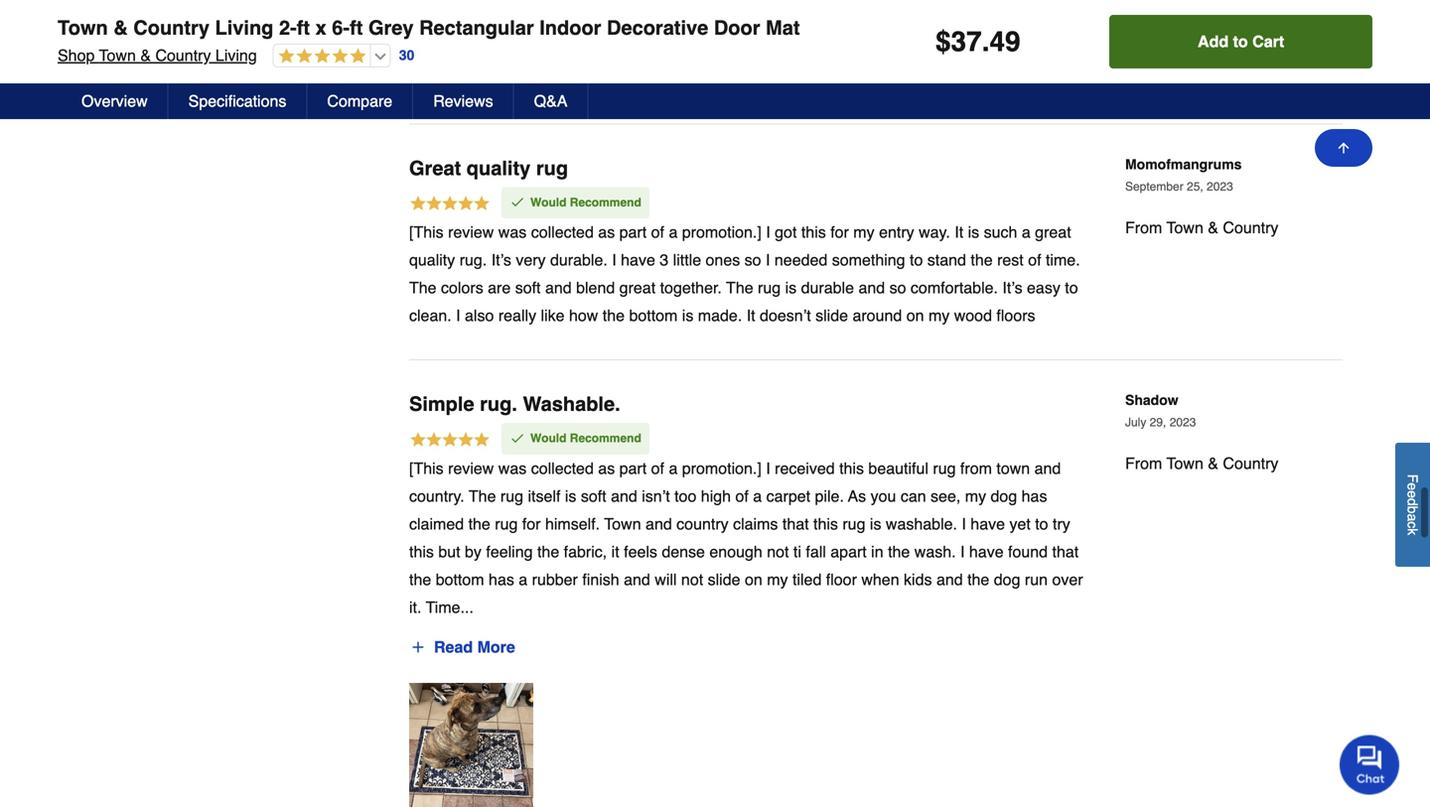 Task type: vqa. For each thing, say whether or not it's contained in the screenshot.
Bastion Brushed Nickel Single Handle Pull-out Kitchen Faucet with Deck Plate
no



Task type: locate. For each thing, give the bounding box(es) containing it.
it.
[[409, 598, 422, 617]]

1 vertical spatial from town & country
[[1125, 454, 1279, 473]]

feeling
[[486, 543, 533, 561]]

2 was from the top
[[498, 459, 527, 478]]

was
[[498, 223, 527, 241], [498, 459, 527, 478]]

rug. inside [this review was collected as part of a promotion.] i got this for my entry way. it is such a great quality rug. it's very durable. i have 3 little ones so i needed something to stand the rest of time. the colors are soft and blend great together. the rug is durable and so comfortable. it's easy to clean. i also really like how the bottom is made. it doesn't slide around on my wood floors
[[460, 251, 487, 269]]

collected up "durable."
[[531, 223, 594, 241]]

collected
[[531, 223, 594, 241], [531, 459, 594, 478]]

1 vertical spatial from
[[1125, 454, 1162, 473]]

0 vertical spatial for
[[831, 223, 849, 241]]

2 as from the top
[[598, 459, 615, 478]]

e up d
[[1405, 483, 1421, 491]]

https://photos us.bazaarvoice.com/photo/2/cghvdg86dg93bmfuzgnvdw50cnk/e04a2a25 2c17 5571 9ee8 b187a11ea4d1 image
[[409, 0, 533, 84]]

great up time.
[[1035, 223, 1071, 241]]

as inside [this review was collected as part of a promotion.] i received this beautiful rug from town and country. the rug itself is soft and isn't too high of a carpet pile. as you can see, my dog has claimed the rug for himself. town and country claims that this rug is washable. i have yet to try this but by feeling the fabric, it feels dense enough not ti fall apart in the wash. i have found that the bottom has a rubber finish and will not slide on my tiled floor when kids and the dog run over it. time...
[[598, 459, 615, 478]]

1 horizontal spatial on
[[907, 306, 924, 325]]

rug up doesn't
[[758, 279, 781, 297]]

2 review from the top
[[448, 459, 494, 478]]

1 vertical spatial was
[[498, 459, 527, 478]]

reviews
[[433, 92, 493, 110]]

1 would from the top
[[530, 196, 567, 209]]

0 vertical spatial 2023
[[1207, 180, 1233, 194]]

[this up country.
[[409, 459, 444, 478]]

add to cart button
[[1110, 15, 1373, 69]]

rug down as
[[843, 515, 866, 533]]

doesn't
[[760, 306, 811, 325]]

the right how
[[603, 306, 625, 325]]

1 vertical spatial would recommend
[[530, 432, 641, 446]]

0 vertical spatial as
[[598, 223, 615, 241]]

durable.
[[550, 251, 608, 269]]

living
[[215, 16, 274, 39], [215, 46, 257, 65]]

rug down 'q&a' button
[[536, 157, 568, 180]]

fall
[[806, 543, 826, 561]]

has
[[1022, 487, 1047, 505], [489, 570, 514, 589]]

my up something
[[854, 223, 875, 241]]

you
[[871, 487, 896, 505]]

great
[[1035, 223, 1071, 241], [619, 279, 656, 297]]

door
[[714, 16, 760, 39]]

e up b
[[1405, 491, 1421, 498]]

dog left run
[[994, 570, 1021, 589]]

from down july
[[1125, 454, 1162, 473]]

0 vertical spatial [this
[[409, 223, 444, 241]]

as inside [this review was collected as part of a promotion.] i got this for my entry way. it is such a great quality rug. it's very durable. i have 3 little ones so i needed something to stand the rest of time. the colors are soft and blend great together. the rug is durable and so comfortable. it's easy to clean. i also really like how the bottom is made. it doesn't slide around on my wood floors
[[598, 223, 615, 241]]

0 horizontal spatial it
[[747, 306, 755, 325]]

and
[[545, 279, 572, 297], [859, 279, 885, 297], [1035, 459, 1061, 478], [611, 487, 637, 505], [646, 515, 672, 533], [624, 570, 650, 589], [937, 570, 963, 589]]

ft
[[297, 16, 310, 39], [350, 16, 363, 39]]

1 would recommend from the top
[[530, 196, 641, 209]]

1 was from the top
[[498, 223, 527, 241]]

kids
[[904, 570, 932, 589]]

slide inside [this review was collected as part of a promotion.] i received this beautiful rug from town and country. the rug itself is soft and isn't too high of a carpet pile. as you can see, my dog has claimed the rug for himself. town and country claims that this rug is washable. i have yet to try this but by feeling the fabric, it feels dense enough not ti fall apart in the wash. i have found that the bottom has a rubber finish and will not slide on my tiled floor when kids and the dog run over it. time...
[[708, 570, 741, 589]]

have left 3
[[621, 251, 655, 269]]

my left the tiled
[[767, 570, 788, 589]]

the up 'rubber'
[[537, 543, 559, 561]]

as
[[598, 223, 615, 241], [598, 459, 615, 478]]

living left 2-
[[215, 16, 274, 39]]

1 vertical spatial quality
[[409, 251, 455, 269]]

on right "around"
[[907, 306, 924, 325]]

0 vertical spatial not
[[767, 543, 789, 561]]

the
[[971, 251, 993, 269], [603, 306, 625, 325], [468, 515, 490, 533], [537, 543, 559, 561], [888, 543, 910, 561], [409, 570, 431, 589], [968, 570, 990, 589]]

1 review from the top
[[448, 223, 494, 241]]

so right ones
[[745, 251, 761, 269]]

country
[[133, 16, 210, 39], [155, 46, 211, 65], [1223, 218, 1279, 237], [1223, 454, 1279, 473]]

1 [this from the top
[[409, 223, 444, 241]]

0 vertical spatial rug.
[[460, 251, 487, 269]]

quality up colors
[[409, 251, 455, 269]]

as for simple rug. washable.
[[598, 459, 615, 478]]

2 collected from the top
[[531, 459, 594, 478]]

it right the way.
[[955, 223, 964, 241]]

country
[[677, 515, 729, 533]]

floors
[[997, 306, 1036, 325]]

2 [this from the top
[[409, 459, 444, 478]]

e
[[1405, 483, 1421, 491], [1405, 491, 1421, 498]]

washable.
[[523, 393, 620, 416]]

time.
[[1046, 251, 1080, 269]]

f
[[1405, 474, 1421, 483]]

it's down rest
[[1003, 279, 1023, 297]]

2 would recommend from the top
[[530, 432, 641, 446]]

5 stars image
[[409, 194, 491, 216], [409, 430, 491, 452]]

the left run
[[968, 570, 990, 589]]

from for washable.
[[1125, 454, 1162, 473]]

i right washable.
[[962, 515, 966, 533]]

simple
[[409, 393, 474, 416]]

1 vertical spatial [this
[[409, 459, 444, 478]]

1 as from the top
[[598, 223, 615, 241]]

1 vertical spatial slide
[[708, 570, 741, 589]]

0 horizontal spatial not
[[681, 570, 703, 589]]

bottom down together.
[[629, 306, 678, 325]]

is down together.
[[682, 306, 694, 325]]

1 vertical spatial not
[[681, 570, 703, 589]]

town up shop
[[58, 16, 108, 39]]

not
[[767, 543, 789, 561], [681, 570, 703, 589]]

0 vertical spatial collected
[[531, 223, 594, 241]]

0 horizontal spatial so
[[745, 251, 761, 269]]

1 vertical spatial soft
[[581, 487, 607, 505]]

2 would from the top
[[530, 432, 567, 446]]

promotion.] inside [this review was collected as part of a promotion.] i got this for my entry way. it is such a great quality rug. it's very durable. i have 3 little ones so i needed something to stand the rest of time. the colors are soft and blend great together. the rug is durable and so comfortable. it's easy to clean. i also really like how the bottom is made. it doesn't slide around on my wood floors
[[682, 223, 762, 241]]

would recommend down washable.
[[530, 432, 641, 446]]

recommend
[[570, 196, 641, 209], [570, 432, 641, 446]]

have left yet
[[971, 515, 1005, 533]]

this up as
[[839, 459, 864, 478]]

2023 for great quality rug
[[1207, 180, 1233, 194]]

was inside [this review was collected as part of a promotion.] i got this for my entry way. it is such a great quality rug. it's very durable. i have 3 little ones so i needed something to stand the rest of time. the colors are soft and blend great together. the rug is durable and so comfortable. it's easy to clean. i also really like how the bottom is made. it doesn't slide around on my wood floors
[[498, 223, 527, 241]]

promotion.]
[[682, 223, 762, 241], [682, 459, 762, 478]]

for up something
[[831, 223, 849, 241]]

1 vertical spatial part
[[619, 459, 647, 478]]

a up k
[[1405, 514, 1421, 522]]

1 vertical spatial it's
[[1003, 279, 1023, 297]]

f e e d b a c k
[[1405, 474, 1421, 535]]

1 horizontal spatial slide
[[816, 306, 848, 325]]

1 horizontal spatial bottom
[[629, 306, 678, 325]]

[this inside [this review was collected as part of a promotion.] i received this beautiful rug from town and country. the rug itself is soft and isn't too high of a carpet pile. as you can see, my dog has claimed the rug for himself. town and country claims that this rug is washable. i have yet to try this but by feeling the fabric, it feels dense enough not ti fall apart in the wash. i have found that the bottom has a rubber finish and will not slide on my tiled floor when kids and the dog run over it. time...
[[409, 459, 444, 478]]

a up claims
[[753, 487, 762, 505]]

1 collected from the top
[[531, 223, 594, 241]]

1 horizontal spatial it
[[955, 223, 964, 241]]

1 vertical spatial on
[[745, 570, 763, 589]]

part inside [this review was collected as part of a promotion.] i received this beautiful rug from town and country. the rug itself is soft and isn't too high of a carpet pile. as you can see, my dog has claimed the rug for himself. town and country claims that this rug is washable. i have yet to try this but by feeling the fabric, it feels dense enough not ti fall apart in the wash. i have found that the bottom has a rubber finish and will not slide on my tiled floor when kids and the dog run over it. time...
[[619, 459, 647, 478]]

overview
[[81, 92, 148, 110]]

0 vertical spatial bottom
[[629, 306, 678, 325]]

the up 'by'
[[468, 515, 490, 533]]

town up 'it'
[[604, 515, 641, 533]]

plus image
[[410, 639, 426, 655]]

as for great quality rug
[[598, 223, 615, 241]]

1 5 stars image from the top
[[409, 194, 491, 216]]

claimed
[[409, 515, 464, 533]]

and right town
[[1035, 459, 1061, 478]]

promotion.] up ones
[[682, 223, 762, 241]]

town down 25,
[[1167, 218, 1204, 237]]

recommend up "durable."
[[570, 196, 641, 209]]

25,
[[1187, 180, 1204, 194]]

1 horizontal spatial so
[[890, 279, 906, 297]]

review up country.
[[448, 459, 494, 478]]

2 promotion.] from the top
[[682, 459, 762, 478]]

&
[[114, 16, 128, 39], [140, 46, 151, 65], [1208, 218, 1219, 237], [1208, 454, 1219, 473]]

soft up himself.
[[581, 487, 607, 505]]

0 vertical spatial promotion.]
[[682, 223, 762, 241]]

read more
[[434, 638, 515, 656]]

the up clean.
[[409, 279, 437, 297]]

0 vertical spatial quality
[[467, 157, 531, 180]]

1 horizontal spatial quality
[[467, 157, 531, 180]]

0 horizontal spatial soft
[[515, 279, 541, 297]]

2023 for simple rug. washable.
[[1170, 416, 1196, 430]]

it right made. in the top of the page
[[747, 306, 755, 325]]

would recommend for rug
[[530, 196, 641, 209]]

1 horizontal spatial great
[[1035, 223, 1071, 241]]

from town & country down 25,
[[1125, 218, 1279, 237]]

shop
[[58, 46, 95, 65]]

it's up are
[[491, 251, 511, 269]]

soft
[[515, 279, 541, 297], [581, 487, 607, 505]]

the up it. on the left bottom
[[409, 570, 431, 589]]

[this inside [this review was collected as part of a promotion.] i got this for my entry way. it is such a great quality rug. it's very durable. i have 3 little ones so i needed something to stand the rest of time. the colors are soft and blend great together. the rug is durable and so comfortable. it's easy to clean. i also really like how the bottom is made. it doesn't slide around on my wood floors
[[409, 223, 444, 241]]

0 horizontal spatial for
[[522, 515, 541, 533]]

1 horizontal spatial for
[[831, 223, 849, 241]]

1 vertical spatial promotion.]
[[682, 459, 762, 478]]

made.
[[698, 306, 742, 325]]

0 vertical spatial part
[[619, 223, 647, 241]]

cart
[[1253, 32, 1284, 51]]

1 from town & country from the top
[[1125, 218, 1279, 237]]

this inside [this review was collected as part of a promotion.] i got this for my entry way. it is such a great quality rug. it's very durable. i have 3 little ones so i needed something to stand the rest of time. the colors are soft and blend great together. the rug is durable and so comfortable. it's easy to clean. i also really like how the bottom is made. it doesn't slide around on my wood floors
[[801, 223, 826, 241]]

to inside button
[[1233, 32, 1248, 51]]

0 vertical spatial it
[[955, 223, 964, 241]]

so up "around"
[[890, 279, 906, 297]]

to left try
[[1035, 515, 1048, 533]]

0 vertical spatial have
[[621, 251, 655, 269]]

2023 inside 'momofmangrums september 25, 2023'
[[1207, 180, 1233, 194]]

0 vertical spatial 5 stars image
[[409, 194, 491, 216]]

1 vertical spatial would
[[530, 432, 567, 446]]

1 vertical spatial that
[[1052, 543, 1079, 561]]

slide inside [this review was collected as part of a promotion.] i got this for my entry way. it is such a great quality rug. it's very durable. i have 3 little ones so i needed something to stand the rest of time. the colors are soft and blend great together. the rug is durable and so comfortable. it's easy to clean. i also really like how the bottom is made. it doesn't slide around on my wood floors
[[816, 306, 848, 325]]

1 horizontal spatial it's
[[1003, 279, 1023, 297]]

1 promotion.] from the top
[[682, 223, 762, 241]]

0 vertical spatial recommend
[[570, 196, 641, 209]]

on down "enough"
[[745, 570, 763, 589]]

my
[[854, 223, 875, 241], [929, 306, 950, 325], [965, 487, 986, 505], [767, 570, 788, 589]]

for down itself
[[522, 515, 541, 533]]

i
[[766, 223, 770, 241], [612, 251, 617, 269], [766, 251, 770, 269], [456, 306, 460, 325], [766, 459, 770, 478], [962, 515, 966, 533], [961, 543, 965, 561]]

2023 inside the "shadow july 29, 2023"
[[1170, 416, 1196, 430]]

found
[[1008, 543, 1048, 561]]

the inside [this review was collected as part of a promotion.] i received this beautiful rug from town and country. the rug itself is soft and isn't too high of a carpet pile. as you can see, my dog has claimed the rug for himself. town and country claims that this rug is washable. i have yet to try this but by feeling the fabric, it feels dense enough not ti fall apart in the wash. i have found that the bottom has a rubber finish and will not slide on my tiled floor when kids and the dog run over it. time...
[[469, 487, 496, 505]]

a
[[669, 223, 678, 241], [1022, 223, 1031, 241], [669, 459, 678, 478], [753, 487, 762, 505], [1405, 514, 1421, 522], [519, 570, 528, 589]]

promotion.] inside [this review was collected as part of a promotion.] i received this beautiful rug from town and country. the rug itself is soft and isn't too high of a carpet pile. as you can see, my dog has claimed the rug for himself. town and country claims that this rug is washable. i have yet to try this but by feeling the fabric, it feels dense enough not ti fall apart in the wash. i have found that the bottom has a rubber finish and will not slide on my tiled floor when kids and the dog run over it. time...
[[682, 459, 762, 478]]

1 recommend from the top
[[570, 196, 641, 209]]

review for rug.
[[448, 459, 494, 478]]

2 from from the top
[[1125, 454, 1162, 473]]

5 stars image for simple
[[409, 430, 491, 452]]

1 horizontal spatial soft
[[581, 487, 607, 505]]

part
[[619, 223, 647, 241], [619, 459, 647, 478]]

0 vertical spatial it's
[[491, 251, 511, 269]]

was down checkmark image
[[498, 459, 527, 478]]

0 vertical spatial would recommend
[[530, 196, 641, 209]]

2 part from the top
[[619, 459, 647, 478]]

so
[[745, 251, 761, 269], [890, 279, 906, 297]]

indoor
[[540, 16, 601, 39]]

compare
[[327, 92, 393, 110]]

2 recommend from the top
[[570, 432, 641, 446]]

30
[[399, 47, 414, 63]]

would for washable.
[[530, 432, 567, 446]]

1 vertical spatial as
[[598, 459, 615, 478]]

collected inside [this review was collected as part of a promotion.] i received this beautiful rug from town and country. the rug itself is soft and isn't too high of a carpet pile. as you can see, my dog has claimed the rug for himself. town and country claims that this rug is washable. i have yet to try this but by feeling the fabric, it feels dense enough not ti fall apart in the wash. i have found that the bottom has a rubber finish and will not slide on my tiled floor when kids and the dog run over it. time...
[[531, 459, 594, 478]]

would right checkmark icon
[[530, 196, 567, 209]]

1 vertical spatial bottom
[[436, 570, 484, 589]]

momofmangrums
[[1125, 156, 1242, 172]]

add to cart
[[1198, 32, 1284, 51]]

from town & country down 29,
[[1125, 454, 1279, 473]]

wash.
[[915, 543, 956, 561]]

0 horizontal spatial the
[[409, 279, 437, 297]]

0 horizontal spatial slide
[[708, 570, 741, 589]]

this
[[801, 223, 826, 241], [839, 459, 864, 478], [813, 515, 838, 533], [409, 543, 434, 561]]

0 vertical spatial from town & country
[[1125, 218, 1279, 237]]

quality up checkmark icon
[[467, 157, 531, 180]]

the left rest
[[971, 251, 993, 269]]

1 vertical spatial 5 stars image
[[409, 430, 491, 452]]

too
[[675, 487, 697, 505]]

0 horizontal spatial that
[[783, 515, 809, 533]]

0 vertical spatial from
[[1125, 218, 1162, 237]]

1 vertical spatial recommend
[[570, 432, 641, 446]]

part inside [this review was collected as part of a promotion.] i got this for my entry way. it is such a great quality rug. it's very durable. i have 3 little ones so i needed something to stand the rest of time. the colors are soft and blend great together. the rug is durable and so comfortable. it's easy to clean. i also really like how the bottom is made. it doesn't slide around on my wood floors
[[619, 223, 647, 241]]

1 vertical spatial 2023
[[1170, 416, 1196, 430]]

living up specifications
[[215, 46, 257, 65]]

1 vertical spatial living
[[215, 46, 257, 65]]

0 vertical spatial on
[[907, 306, 924, 325]]

rug. up colors
[[460, 251, 487, 269]]

review
[[448, 223, 494, 241], [448, 459, 494, 478]]

[this review was collected as part of a promotion.] i received this beautiful rug from town and country. the rug itself is soft and isn't too high of a carpet pile. as you can see, my dog has claimed the rug for himself. town and country claims that this rug is washable. i have yet to try this but by feeling the fabric, it feels dense enough not ti fall apart in the wash. i have found that the bottom has a rubber finish and will not slide on my tiled floor when kids and the dog run over it. time...
[[409, 459, 1083, 617]]

0 vertical spatial so
[[745, 251, 761, 269]]

itself
[[528, 487, 561, 505]]

0 vertical spatial slide
[[816, 306, 848, 325]]

rug up see,
[[933, 459, 956, 478]]

0 horizontal spatial bottom
[[436, 570, 484, 589]]

this right 'got'
[[801, 223, 826, 241]]

0 vertical spatial was
[[498, 223, 527, 241]]

collected inside [this review was collected as part of a promotion.] i got this for my entry way. it is such a great quality rug. it's very durable. i have 3 little ones so i needed something to stand the rest of time. the colors are soft and blend great together. the rug is durable and so comfortable. it's easy to clean. i also really like how the bottom is made. it doesn't slide around on my wood floors
[[531, 223, 594, 241]]

1 vertical spatial collected
[[531, 459, 594, 478]]

promotion.] up high
[[682, 459, 762, 478]]

momofmangrums september 25, 2023
[[1125, 156, 1242, 194]]

1 horizontal spatial the
[[469, 487, 496, 505]]

1 horizontal spatial 2023
[[1207, 180, 1233, 194]]

0 vertical spatial would
[[530, 196, 567, 209]]

2 e from the top
[[1405, 491, 1421, 498]]

2023 right 29,
[[1170, 416, 1196, 430]]

was inside [this review was collected as part of a promotion.] i received this beautiful rug from town and country. the rug itself is soft and isn't too high of a carpet pile. as you can see, my dog has claimed the rug for himself. town and country claims that this rug is washable. i have yet to try this but by feeling the fabric, it feels dense enough not ti fall apart in the wash. i have found that the bottom has a rubber finish and will not slide on my tiled floor when kids and the dog run over it. time...
[[498, 459, 527, 478]]

dense
[[662, 543, 705, 561]]

compare button
[[307, 83, 413, 119]]

of
[[651, 223, 664, 241], [1028, 251, 1041, 269], [651, 459, 664, 478], [736, 487, 749, 505]]

the down ones
[[726, 279, 754, 297]]

read
[[434, 638, 473, 656]]

0 horizontal spatial on
[[745, 570, 763, 589]]

quality
[[467, 157, 531, 180], [409, 251, 455, 269]]

of right high
[[736, 487, 749, 505]]

not right will
[[681, 570, 703, 589]]

1 horizontal spatial that
[[1052, 543, 1079, 561]]

0 horizontal spatial has
[[489, 570, 514, 589]]

rug. up checkmark image
[[480, 393, 517, 416]]

and left isn't
[[611, 487, 637, 505]]

my down comfortable.
[[929, 306, 950, 325]]

ft left x
[[297, 16, 310, 39]]

a down feeling
[[519, 570, 528, 589]]

soft down very
[[515, 279, 541, 297]]

0 horizontal spatial 2023
[[1170, 416, 1196, 430]]

yet
[[1010, 515, 1031, 533]]

2 5 stars image from the top
[[409, 430, 491, 452]]

2023
[[1207, 180, 1233, 194], [1170, 416, 1196, 430]]

0 vertical spatial living
[[215, 16, 274, 39]]

review inside [this review was collected as part of a promotion.] i received this beautiful rug from town and country. the rug itself is soft and isn't too high of a carpet pile. as you can see, my dog has claimed the rug for himself. town and country claims that this rug is washable. i have yet to try this but by feeling the fabric, it feels dense enough not ti fall apart in the wash. i have found that the bottom has a rubber finish and will not slide on my tiled floor when kids and the dog run over it. time...
[[448, 459, 494, 478]]

0 vertical spatial review
[[448, 223, 494, 241]]

0 vertical spatial soft
[[515, 279, 541, 297]]

1 from from the top
[[1125, 218, 1162, 237]]

on
[[907, 306, 924, 325], [745, 570, 763, 589]]

fabric,
[[564, 543, 607, 561]]

0 horizontal spatial great
[[619, 279, 656, 297]]

1 vertical spatial review
[[448, 459, 494, 478]]

bottom inside [this review was collected as part of a promotion.] i got this for my entry way. it is such a great quality rug. it's very durable. i have 3 little ones so i needed something to stand the rest of time. the colors are soft and blend great together. the rug is durable and so comfortable. it's easy to clean. i also really like how the bottom is made. it doesn't slide around on my wood floors
[[629, 306, 678, 325]]

1 vertical spatial for
[[522, 515, 541, 533]]

2 from town & country from the top
[[1125, 454, 1279, 473]]

4.9 stars image
[[274, 48, 366, 66]]

0 horizontal spatial ft
[[297, 16, 310, 39]]

is up doesn't
[[785, 279, 797, 297]]

from town & country for great quality rug
[[1125, 218, 1279, 237]]

shadow
[[1125, 392, 1179, 408]]

5 stars image down the great
[[409, 194, 491, 216]]

not left 'ti'
[[767, 543, 789, 561]]

recommend down washable.
[[570, 432, 641, 446]]

that up 'ti'
[[783, 515, 809, 533]]

easy
[[1027, 279, 1061, 297]]

0 horizontal spatial quality
[[409, 251, 455, 269]]

great quality rug
[[409, 157, 568, 180]]

37
[[951, 26, 982, 58]]

recommend for great quality rug
[[570, 196, 641, 209]]

washable.
[[886, 515, 957, 533]]

has down feeling
[[489, 570, 514, 589]]

1 part from the top
[[619, 223, 647, 241]]

0 vertical spatial that
[[783, 515, 809, 533]]

2 horizontal spatial the
[[726, 279, 754, 297]]

rubber
[[532, 570, 578, 589]]

has up yet
[[1022, 487, 1047, 505]]

1 ft from the left
[[297, 16, 310, 39]]

bottom up time...
[[436, 570, 484, 589]]

i left 'needed'
[[766, 251, 770, 269]]

slide down durable
[[816, 306, 848, 325]]

1 horizontal spatial ft
[[350, 16, 363, 39]]

1 horizontal spatial has
[[1022, 487, 1047, 505]]

review inside [this review was collected as part of a promotion.] i got this for my entry way. it is such a great quality rug. it's very durable. i have 3 little ones so i needed something to stand the rest of time. the colors are soft and blend great together. the rug is durable and so comfortable. it's easy to clean. i also really like how the bottom is made. it doesn't slide around on my wood floors
[[448, 223, 494, 241]]

2023 right 25,
[[1207, 180, 1233, 194]]

quality inside [this review was collected as part of a promotion.] i got this for my entry way. it is such a great quality rug. it's very durable. i have 3 little ones so i needed something to stand the rest of time. the colors are soft and blend great together. the rug is durable and so comfortable. it's easy to clean. i also really like how the bottom is made. it doesn't slide around on my wood floors
[[409, 251, 455, 269]]



Task type: describe. For each thing, give the bounding box(es) containing it.
tiled
[[793, 570, 822, 589]]

1 vertical spatial great
[[619, 279, 656, 297]]

pile.
[[815, 487, 844, 505]]

shop town & country living
[[58, 46, 257, 65]]

rest
[[997, 251, 1024, 269]]

29,
[[1150, 416, 1166, 430]]

feels
[[624, 543, 657, 561]]

$ 37 . 49
[[936, 26, 1021, 58]]

enough
[[710, 543, 763, 561]]

finish
[[582, 570, 619, 589]]

and down wash. in the bottom of the page
[[937, 570, 963, 589]]

town right shop
[[99, 46, 136, 65]]

a right such
[[1022, 223, 1031, 241]]

k
[[1405, 529, 1421, 535]]

recommend for simple rug. washable.
[[570, 432, 641, 446]]

to left stand
[[910, 251, 923, 269]]

needed
[[775, 251, 828, 269]]

town
[[997, 459, 1030, 478]]

i up blend
[[612, 251, 617, 269]]

2 living from the top
[[215, 46, 257, 65]]

to right easy
[[1065, 279, 1078, 297]]

are
[[488, 279, 511, 297]]

part for simple rug. washable.
[[619, 459, 647, 478]]

of up isn't
[[651, 459, 664, 478]]

and up like
[[545, 279, 572, 297]]

would for rug
[[530, 196, 567, 209]]

simple rug. washable.
[[409, 393, 620, 416]]

how
[[569, 306, 598, 325]]

of right rest
[[1028, 251, 1041, 269]]

a up too
[[669, 459, 678, 478]]

is left such
[[968, 223, 980, 241]]

really
[[498, 306, 536, 325]]

i right wash. in the bottom of the page
[[961, 543, 965, 561]]

f e e d b a c k button
[[1396, 443, 1430, 567]]

1 vertical spatial dog
[[994, 570, 1021, 589]]

https://photos us.bazaarvoice.com/photo/2/cghvdg86dg93bmfuzgnvdw50cnk/dc929901 9146 5757 a791 64c98b64cffb image
[[409, 683, 533, 807]]

for inside [this review was collected as part of a promotion.] i got this for my entry way. it is such a great quality rug. it's very durable. i have 3 little ones so i needed something to stand the rest of time. the colors are soft and blend great together. the rug is durable and so comfortable. it's easy to clean. i also really like how the bottom is made. it doesn't slide around on my wood floors
[[831, 223, 849, 241]]

add
[[1198, 32, 1229, 51]]

is up in
[[870, 515, 882, 533]]

checkmark image
[[510, 194, 525, 210]]

overview button
[[62, 83, 169, 119]]

ti
[[794, 543, 801, 561]]

2-
[[279, 16, 297, 39]]

more
[[477, 638, 515, 656]]

.
[[982, 26, 990, 58]]

bottom inside [this review was collected as part of a promotion.] i received this beautiful rug from town and country. the rug itself is soft and isn't too high of a carpet pile. as you can see, my dog has claimed the rug for himself. town and country claims that this rug is washable. i have yet to try this but by feeling the fabric, it feels dense enough not ti fall apart in the wash. i have found that the bottom has a rubber finish and will not slide on my tiled floor when kids and the dog run over it. time...
[[436, 570, 484, 589]]

country.
[[409, 487, 465, 505]]

1 living from the top
[[215, 16, 274, 39]]

1 vertical spatial has
[[489, 570, 514, 589]]

like
[[541, 306, 565, 325]]

c
[[1405, 522, 1421, 529]]

of up 3
[[651, 223, 664, 241]]

time...
[[426, 598, 474, 617]]

collected for rug
[[531, 223, 594, 241]]

specifications button
[[169, 83, 307, 119]]

was for rug.
[[498, 459, 527, 478]]

colors
[[441, 279, 483, 297]]

grey
[[368, 16, 414, 39]]

arrow up image
[[1336, 140, 1352, 156]]

rug inside [this review was collected as part of a promotion.] i got this for my entry way. it is such a great quality rug. it's very durable. i have 3 little ones so i needed something to stand the rest of time. the colors are soft and blend great together. the rug is durable and so comfortable. it's easy to clean. i also really like how the bottom is made. it doesn't slide around on my wood floors
[[758, 279, 781, 297]]

my down from
[[965, 487, 986, 505]]

blend
[[576, 279, 615, 297]]

a inside button
[[1405, 514, 1421, 522]]

from town & country for simple rug. washable.
[[1125, 454, 1279, 473]]

part for great quality rug
[[619, 223, 647, 241]]

run
[[1025, 570, 1048, 589]]

also
[[465, 306, 494, 325]]

rectangular
[[419, 16, 534, 39]]

1 vertical spatial it
[[747, 306, 755, 325]]

to inside [this review was collected as part of a promotion.] i received this beautiful rug from town and country. the rug itself is soft and isn't too high of a carpet pile. as you can see, my dog has claimed the rug for himself. town and country claims that this rug is washable. i have yet to try this but by feeling the fabric, it feels dense enough not ti fall apart in the wash. i have found that the bottom has a rubber finish and will not slide on my tiled floor when kids and the dog run over it. time...
[[1035, 515, 1048, 533]]

town down the "shadow july 29, 2023"
[[1167, 454, 1204, 473]]

claims
[[733, 515, 778, 533]]

would recommend for washable.
[[530, 432, 641, 446]]

rug left itself
[[501, 487, 523, 505]]

promotion.] for great quality rug
[[682, 223, 762, 241]]

0 vertical spatial dog
[[991, 487, 1017, 505]]

durable
[[801, 279, 854, 297]]

got
[[775, 223, 797, 241]]

way.
[[919, 223, 950, 241]]

d
[[1405, 498, 1421, 506]]

and down isn't
[[646, 515, 672, 533]]

soft inside [this review was collected as part of a promotion.] i received this beautiful rug from town and country. the rug itself is soft and isn't too high of a carpet pile. as you can see, my dog has claimed the rug for himself. town and country claims that this rug is washable. i have yet to try this but by feeling the fabric, it feels dense enough not ti fall apart in the wash. i have found that the bottom has a rubber finish and will not slide on my tiled floor when kids and the dog run over it. time...
[[581, 487, 607, 505]]

chat invite button image
[[1340, 735, 1401, 795]]

0 vertical spatial great
[[1035, 223, 1071, 241]]

very
[[516, 251, 546, 269]]

this down pile.
[[813, 515, 838, 533]]

1 horizontal spatial not
[[767, 543, 789, 561]]

2 ft from the left
[[350, 16, 363, 39]]

and down feels
[[624, 570, 650, 589]]

0 vertical spatial has
[[1022, 487, 1047, 505]]

will
[[655, 570, 677, 589]]

specifications
[[188, 92, 286, 110]]

something
[[832, 251, 905, 269]]

b
[[1405, 506, 1421, 514]]

soft inside [this review was collected as part of a promotion.] i got this for my entry way. it is such a great quality rug. it's very durable. i have 3 little ones so i needed something to stand the rest of time. the colors are soft and blend great together. the rug is durable and so comfortable. it's easy to clean. i also really like how the bottom is made. it doesn't slide around on my wood floors
[[515, 279, 541, 297]]

collected for washable.
[[531, 459, 594, 478]]

q&a button
[[514, 83, 588, 119]]

town & country living 2-ft x 6-ft grey rectangular indoor decorative door mat
[[58, 16, 800, 39]]

read more button
[[409, 631, 516, 663]]

wood
[[954, 306, 992, 325]]

town inside [this review was collected as part of a promotion.] i received this beautiful rug from town and country. the rug itself is soft and isn't too high of a carpet pile. as you can see, my dog has claimed the rug for himself. town and country claims that this rug is washable. i have yet to try this but by feeling the fabric, it feels dense enough not ti fall apart in the wash. i have found that the bottom has a rubber finish and will not slide on my tiled floor when kids and the dog run over it. time...
[[604, 515, 641, 533]]

together.
[[660, 279, 722, 297]]

1 vertical spatial have
[[971, 515, 1005, 533]]

around
[[853, 306, 902, 325]]

floor
[[826, 570, 857, 589]]

entry
[[879, 223, 914, 241]]

1 vertical spatial rug.
[[480, 393, 517, 416]]

this left but
[[409, 543, 434, 561]]

was for quality
[[498, 223, 527, 241]]

a up little
[[669, 223, 678, 241]]

shadow july 29, 2023
[[1125, 392, 1196, 430]]

1 e from the top
[[1405, 483, 1421, 491]]

on inside [this review was collected as part of a promotion.] i received this beautiful rug from town and country. the rug itself is soft and isn't too high of a carpet pile. as you can see, my dog has claimed the rug for himself. town and country claims that this rug is washable. i have yet to try this but by feeling the fabric, it feels dense enough not ti fall apart in the wash. i have found that the bottom has a rubber finish and will not slide on my tiled floor when kids and the dog run over it. time...
[[745, 570, 763, 589]]

carpet
[[766, 487, 811, 505]]

from for rug
[[1125, 218, 1162, 237]]

try
[[1053, 515, 1071, 533]]

review for quality
[[448, 223, 494, 241]]

have inside [this review was collected as part of a promotion.] i got this for my entry way. it is such a great quality rug. it's very durable. i have 3 little ones so i needed something to stand the rest of time. the colors are soft and blend great together. the rug is durable and so comfortable. it's easy to clean. i also really like how the bottom is made. it doesn't slide around on my wood floors
[[621, 251, 655, 269]]

2 vertical spatial have
[[969, 543, 1004, 561]]

in
[[871, 543, 884, 561]]

1 vertical spatial so
[[890, 279, 906, 297]]

on inside [this review was collected as part of a promotion.] i got this for my entry way. it is such a great quality rug. it's very durable. i have 3 little ones so i needed something to stand the rest of time. the colors are soft and blend great together. the rug is durable and so comfortable. it's easy to clean. i also really like how the bottom is made. it doesn't slide around on my wood floors
[[907, 306, 924, 325]]

is right itself
[[565, 487, 576, 505]]

as
[[848, 487, 866, 505]]

for inside [this review was collected as part of a promotion.] i received this beautiful rug from town and country. the rug itself is soft and isn't too high of a carpet pile. as you can see, my dog has claimed the rug for himself. town and country claims that this rug is washable. i have yet to try this but by feeling the fabric, it feels dense enough not ti fall apart in the wash. i have found that the bottom has a rubber finish and will not slide on my tiled floor when kids and the dog run over it. time...
[[522, 515, 541, 533]]

isn't
[[642, 487, 670, 505]]

great
[[409, 157, 461, 180]]

beautiful
[[869, 459, 929, 478]]

decorative
[[607, 16, 708, 39]]

the right in
[[888, 543, 910, 561]]

received
[[775, 459, 835, 478]]

rug up feeling
[[495, 515, 518, 533]]

see,
[[931, 487, 961, 505]]

mat
[[766, 16, 800, 39]]

over
[[1052, 570, 1083, 589]]

0 horizontal spatial it's
[[491, 251, 511, 269]]

3
[[660, 251, 669, 269]]

and down something
[[859, 279, 885, 297]]

by
[[465, 543, 482, 561]]

checkmark image
[[510, 430, 525, 446]]

q&a
[[534, 92, 568, 110]]

i up carpet at right
[[766, 459, 770, 478]]

i left also at top
[[456, 306, 460, 325]]

reviews button
[[413, 83, 514, 119]]

x
[[315, 16, 327, 39]]

[this for simple rug. washable.
[[409, 459, 444, 478]]

promotion.] for simple rug. washable.
[[682, 459, 762, 478]]

[this review was collected as part of a promotion.] i got this for my entry way. it is such a great quality rug. it's very durable. i have 3 little ones so i needed something to stand the rest of time. the colors are soft and blend great together. the rug is durable and so comfortable. it's easy to clean. i also really like how the bottom is made. it doesn't slide around on my wood floors
[[409, 223, 1080, 325]]

[this for great quality rug
[[409, 223, 444, 241]]

it
[[612, 543, 619, 561]]

such
[[984, 223, 1017, 241]]

5 stars image for great
[[409, 194, 491, 216]]

i left 'got'
[[766, 223, 770, 241]]

can
[[901, 487, 926, 505]]



